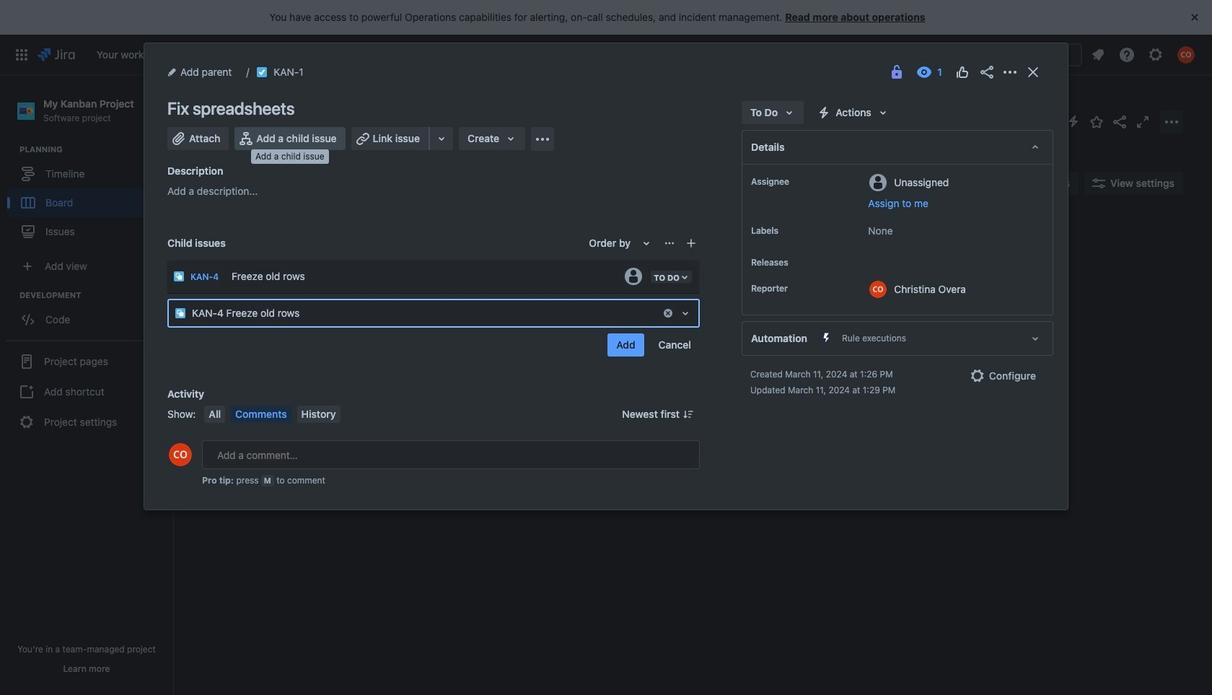 Task type: locate. For each thing, give the bounding box(es) containing it.
task image
[[214, 296, 226, 308]]

group
[[7, 144, 173, 251], [7, 290, 173, 339], [6, 340, 167, 443]]

heading
[[19, 144, 173, 155], [19, 290, 173, 301]]

5 list item from the left
[[358, 34, 406, 75]]

actions image
[[1002, 64, 1019, 81]]

dialog
[[144, 43, 1068, 510]]

assignee pin to top. only you can see pinned fields. image
[[793, 176, 804, 188]]

banner
[[0, 34, 1213, 75]]

tooltip
[[251, 149, 329, 164]]

menu bar
[[202, 406, 343, 423]]

dismiss image
[[1187, 9, 1204, 26]]

sidebar element
[[0, 75, 173, 695]]

link web pages and more image
[[433, 130, 451, 147]]

3 list item from the left
[[225, 34, 272, 75]]

2 list item from the left
[[163, 34, 219, 75]]

reporter pin to top. only you can see pinned fields. image
[[791, 283, 803, 295]]

add app image
[[534, 130, 552, 148]]

more information about christina overa image
[[870, 281, 888, 298]]

details element
[[742, 130, 1054, 165]]

0 vertical spatial heading
[[19, 144, 173, 155]]

1 vertical spatial heading
[[19, 290, 173, 301]]

1 heading from the top
[[19, 144, 173, 155]]

None search field
[[939, 43, 1083, 66]]

primary element
[[9, 34, 852, 75]]

open image
[[677, 305, 695, 322]]

list
[[89, 34, 852, 75], [1086, 42, 1204, 68]]

1 vertical spatial group
[[7, 290, 173, 339]]

1 horizontal spatial list
[[1086, 42, 1204, 68]]

create child image
[[686, 238, 697, 249]]

labels pin to top. only you can see pinned fields. image
[[782, 225, 793, 237]]

jira image
[[38, 46, 75, 63], [38, 46, 75, 63]]

Add a comment… field
[[202, 440, 700, 469]]

automation element
[[742, 321, 1054, 356]]

0 of 1 child issues complete image
[[350, 296, 362, 308], [350, 296, 362, 308]]

list item
[[92, 34, 157, 75], [163, 34, 219, 75], [225, 34, 272, 75], [278, 34, 352, 75], [358, 34, 406, 75], [412, 34, 455, 75], [508, 34, 550, 75], [561, 34, 610, 75]]

4 list item from the left
[[278, 34, 352, 75]]

1 list item from the left
[[92, 34, 157, 75]]



Task type: vqa. For each thing, say whether or not it's contained in the screenshot.
Sidebar element on the left
yes



Task type: describe. For each thing, give the bounding box(es) containing it.
star kan board image
[[1089, 113, 1106, 130]]

issue actions image
[[664, 238, 676, 249]]

Search this board text field
[[204, 170, 270, 196]]

vote options: no one has voted for this issue yet. image
[[954, 64, 972, 81]]

7 list item from the left
[[508, 34, 550, 75]]

issue type: subtask image
[[173, 271, 185, 282]]

0 vertical spatial group
[[7, 144, 173, 251]]

close image
[[1025, 64, 1042, 81]]

2 heading from the top
[[19, 290, 173, 301]]

6 list item from the left
[[412, 34, 455, 75]]

2 vertical spatial group
[[6, 340, 167, 443]]

enter full screen image
[[1135, 113, 1152, 130]]

copy link to issue image
[[301, 66, 312, 77]]

0 horizontal spatial list
[[89, 34, 852, 75]]

clear image
[[663, 308, 674, 319]]

task image
[[257, 66, 268, 78]]

8 list item from the left
[[561, 34, 610, 75]]

Search field
[[939, 43, 1083, 66]]

search image
[[944, 49, 956, 60]]



